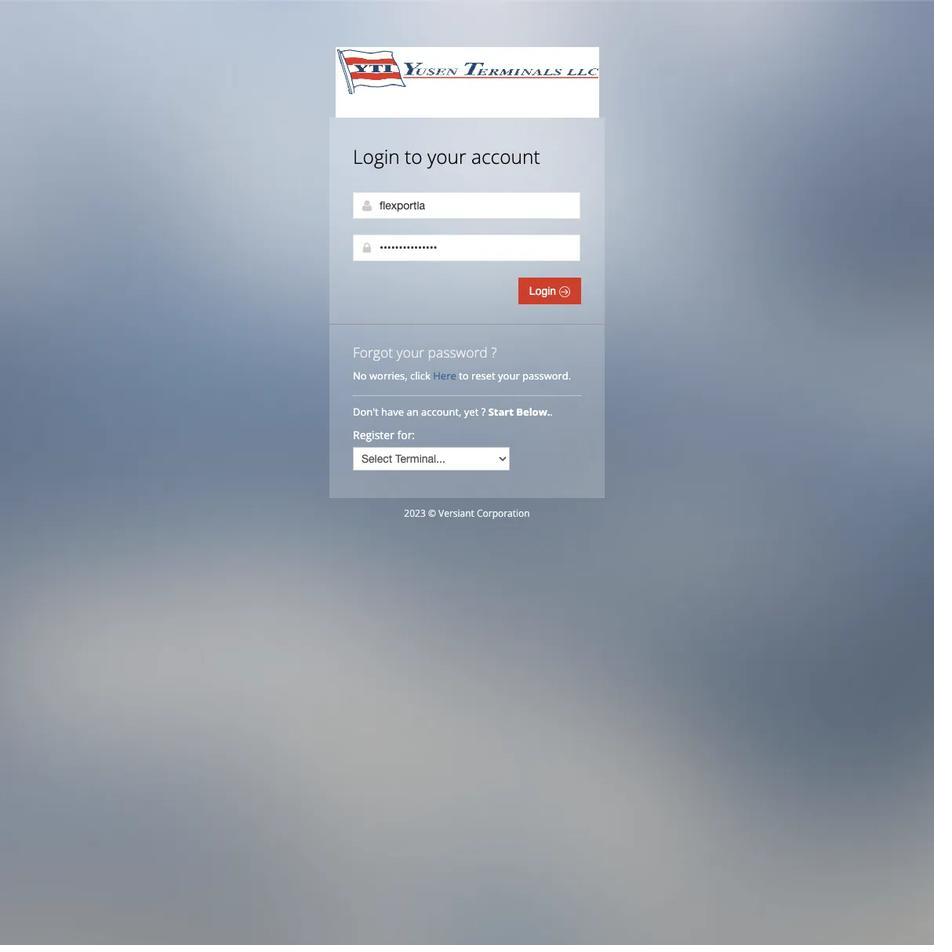Task type: locate. For each thing, give the bounding box(es) containing it.
to inside forgot your password ? no worries, click here to reset your password.
[[459, 369, 469, 383]]

Username text field
[[353, 192, 580, 219]]

login
[[353, 144, 400, 169], [529, 285, 559, 297]]

don't
[[353, 405, 379, 419]]

©
[[428, 507, 436, 520]]

?
[[491, 343, 497, 362], [481, 405, 486, 419]]

2023 © versiant corporation
[[404, 507, 530, 520]]

your
[[427, 144, 466, 169], [397, 343, 424, 362], [498, 369, 520, 383]]

0 vertical spatial to
[[405, 144, 422, 169]]

your up username text field
[[427, 144, 466, 169]]

versiant
[[438, 507, 474, 520]]

have
[[381, 405, 404, 419]]

1 vertical spatial to
[[459, 369, 469, 383]]

login inside button
[[529, 285, 559, 297]]

.
[[550, 405, 553, 419]]

to up username text field
[[405, 144, 422, 169]]

reset
[[471, 369, 495, 383]]

? right yet
[[481, 405, 486, 419]]

to right here at the top left of page
[[459, 369, 469, 383]]

1 vertical spatial ?
[[481, 405, 486, 419]]

no
[[353, 369, 367, 383]]

1 horizontal spatial ?
[[491, 343, 497, 362]]

lock image
[[361, 242, 373, 254]]

an
[[407, 405, 419, 419]]

login for login to your account
[[353, 144, 400, 169]]

register for:
[[353, 427, 415, 442]]

your up click
[[397, 343, 424, 362]]

1 horizontal spatial login
[[529, 285, 559, 297]]

0 horizontal spatial to
[[405, 144, 422, 169]]

0 vertical spatial login
[[353, 144, 400, 169]]

1 vertical spatial login
[[529, 285, 559, 297]]

2023
[[404, 507, 426, 520]]

for:
[[397, 427, 415, 442]]

login for login
[[529, 285, 559, 297]]

password.
[[522, 369, 571, 383]]

click
[[410, 369, 430, 383]]

1 vertical spatial your
[[397, 343, 424, 362]]

0 vertical spatial ?
[[491, 343, 497, 362]]

0 vertical spatial your
[[427, 144, 466, 169]]

corporation
[[477, 507, 530, 520]]

1 horizontal spatial to
[[459, 369, 469, 383]]

yet
[[464, 405, 479, 419]]

your right 'reset'
[[498, 369, 520, 383]]

0 horizontal spatial login
[[353, 144, 400, 169]]

2 horizontal spatial your
[[498, 369, 520, 383]]

to
[[405, 144, 422, 169], [459, 369, 469, 383]]

forgot your password ? no worries, click here to reset your password.
[[353, 343, 571, 383]]

here link
[[433, 369, 456, 383]]

? up 'reset'
[[491, 343, 497, 362]]



Task type: describe. For each thing, give the bounding box(es) containing it.
here
[[433, 369, 456, 383]]

login button
[[518, 278, 581, 304]]

Password password field
[[353, 234, 580, 261]]

forgot
[[353, 343, 393, 362]]

account,
[[421, 405, 462, 419]]

2 vertical spatial your
[[498, 369, 520, 383]]

start
[[488, 405, 514, 419]]

register
[[353, 427, 394, 442]]

below.
[[516, 405, 550, 419]]

user image
[[361, 199, 373, 212]]

account
[[471, 144, 540, 169]]

0 horizontal spatial your
[[397, 343, 424, 362]]

swapright image
[[559, 286, 570, 297]]

0 horizontal spatial ?
[[481, 405, 486, 419]]

don't have an account, yet ? start below. .
[[353, 405, 556, 419]]

login to your account
[[353, 144, 540, 169]]

? inside forgot your password ? no worries, click here to reset your password.
[[491, 343, 497, 362]]

password
[[428, 343, 488, 362]]

1 horizontal spatial your
[[427, 144, 466, 169]]

worries,
[[369, 369, 408, 383]]



